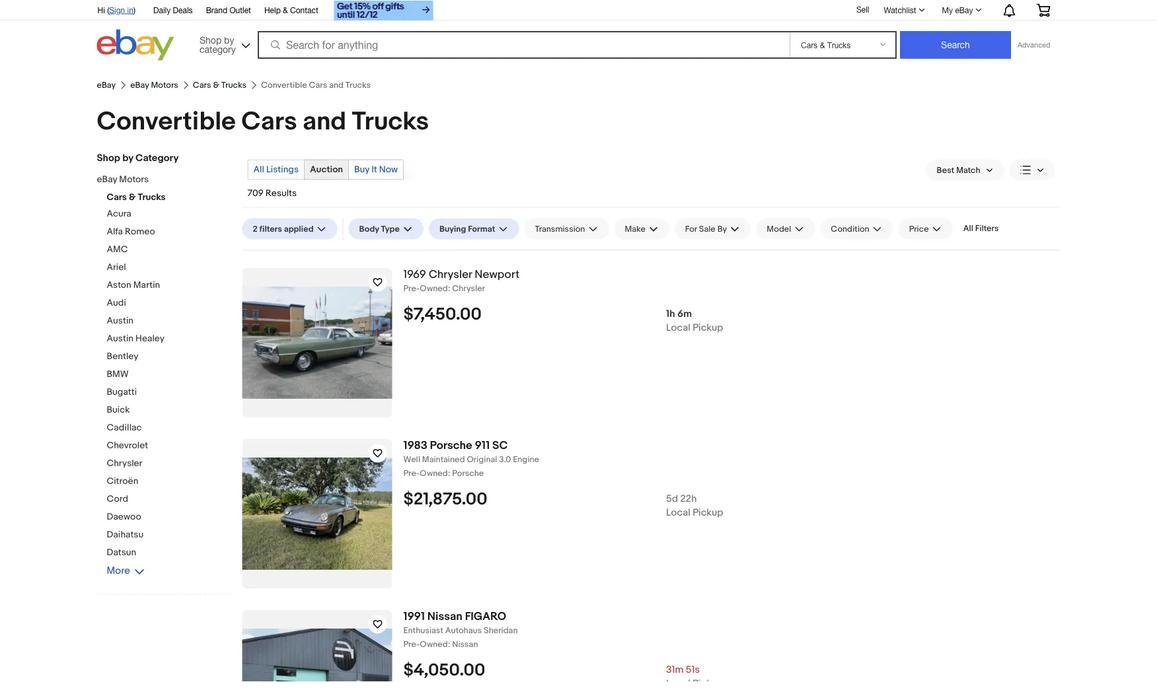 Task type: locate. For each thing, give the bounding box(es) containing it.
0 horizontal spatial shop
[[97, 152, 120, 164]]

trucks up now
[[352, 106, 429, 137]]

2 pre- from the top
[[403, 469, 420, 479]]

0 vertical spatial cars
[[193, 80, 211, 90]]

ariel link
[[107, 262, 232, 275]]

0 vertical spatial local
[[666, 322, 690, 334]]

pre- down 1969
[[403, 284, 420, 294]]

motors for ebay motors
[[151, 80, 178, 90]]

shop down brand
[[200, 34, 222, 45]]

buick link
[[107, 405, 232, 417]]

bmw link
[[107, 369, 232, 382]]

1983
[[403, 439, 427, 453]]

1969 chrysler newport image
[[242, 287, 392, 399]]

figaro
[[465, 610, 506, 624]]

by
[[224, 34, 234, 45], [122, 152, 133, 164]]

1 vertical spatial chrysler
[[452, 284, 485, 294]]

709 results
[[247, 188, 297, 199]]

well
[[403, 455, 420, 465]]

filters
[[259, 224, 282, 234]]

all left listings
[[253, 164, 264, 175]]

austin down 'audi'
[[107, 316, 133, 327]]

nissan up autohaus
[[427, 610, 462, 624]]

1 vertical spatial owned
[[420, 469, 448, 479]]

deals
[[173, 5, 193, 15]]

ebay right the my
[[955, 5, 973, 15]]

all inside all filters button
[[963, 224, 973, 234]]

motors up convertible
[[151, 80, 178, 90]]

datsun
[[107, 548, 136, 559]]

1 vertical spatial pickup
[[693, 507, 723, 519]]

ebay inside "account" navigation
[[955, 5, 973, 15]]

maintained
[[422, 455, 465, 465]]

daewoo link
[[107, 512, 232, 524]]

watchlist link
[[877, 2, 931, 18]]

1 vertical spatial by
[[122, 152, 133, 164]]

for sale by button
[[675, 218, 751, 240]]

& for help
[[283, 5, 288, 15]]

daihatsu
[[107, 530, 144, 541]]

: down maintained
[[448, 469, 450, 479]]

sign in link
[[109, 5, 133, 15]]

2 austin from the top
[[107, 333, 133, 345]]

body type button
[[349, 218, 424, 240]]

ebay up acura
[[97, 174, 117, 185]]

: up $7,450.00
[[448, 284, 450, 294]]

my ebay
[[942, 5, 973, 15]]

motors for ebay motors cars & trucks acura alfa romeo amc ariel aston martin audi austin austin healey bentley bmw bugatti buick cadillac chevrolet chrysler citroën cord daewoo daihatsu datsun
[[119, 174, 149, 185]]

pre- inside 1983 porsche 911 sc well maintained original 3.0 engine pre-owned : porsche
[[403, 469, 420, 479]]

category
[[135, 152, 179, 164]]

all filters button
[[958, 218, 1004, 239]]

aston
[[107, 280, 131, 291]]

1 austin from the top
[[107, 316, 133, 327]]

& inside "account" navigation
[[283, 5, 288, 15]]

1 vertical spatial motors
[[119, 174, 149, 185]]

owned down maintained
[[420, 469, 448, 479]]

daewoo
[[107, 512, 141, 523]]

pickup down 1969 chrysler newport link
[[693, 322, 723, 334]]

austin link
[[107, 316, 232, 328]]

None text field
[[403, 284, 1060, 294], [403, 469, 1060, 479], [403, 640, 1060, 650], [403, 284, 1060, 294], [403, 469, 1060, 479], [403, 640, 1060, 650]]

1 : from the top
[[448, 284, 450, 294]]

1991
[[403, 610, 425, 624]]

local down 6m
[[666, 322, 690, 334]]

ebay motors link down category at top left
[[97, 174, 222, 187]]

trucks up acura link
[[138, 192, 166, 203]]

Search for anything text field
[[260, 32, 787, 57]]

brand
[[206, 5, 227, 15]]

watchlist
[[884, 5, 916, 15]]

pre- down enthusiast
[[403, 640, 420, 650]]

2 vertical spatial pre-
[[403, 640, 420, 650]]

cars down the category
[[193, 80, 211, 90]]

0 horizontal spatial motors
[[119, 174, 149, 185]]

ebay motors
[[130, 80, 178, 90]]

results
[[266, 188, 297, 199]]

1 horizontal spatial by
[[224, 34, 234, 45]]

1 vertical spatial trucks
[[352, 106, 429, 137]]

3.0
[[499, 455, 511, 465]]

2 local from the top
[[666, 507, 690, 519]]

for sale by
[[685, 224, 727, 234]]

hi
[[97, 5, 105, 15]]

audi
[[107, 298, 126, 309]]

0 vertical spatial trucks
[[221, 80, 246, 90]]

pickup inside 1h 6m local pickup
[[693, 322, 723, 334]]

0 vertical spatial nissan
[[427, 610, 462, 624]]

0 vertical spatial motors
[[151, 80, 178, 90]]

0 vertical spatial chrysler
[[429, 268, 472, 282]]

1 local from the top
[[666, 322, 690, 334]]

0 vertical spatial owned
[[420, 284, 448, 294]]

type
[[381, 224, 400, 234]]

709
[[247, 188, 264, 199]]

0 vertical spatial porsche
[[430, 439, 472, 453]]

more
[[107, 565, 130, 577]]

cars inside ebay motors cars & trucks acura alfa romeo amc ariel aston martin audi austin austin healey bentley bmw bugatti buick cadillac chevrolet chrysler citroën cord daewoo daihatsu datsun
[[107, 192, 127, 203]]

2 vertical spatial cars
[[107, 192, 127, 203]]

shop inside shop by category
[[200, 34, 222, 45]]

2
[[253, 224, 258, 234]]

body type
[[359, 224, 400, 234]]

0 vertical spatial :
[[448, 284, 450, 294]]

1 vertical spatial local
[[666, 507, 690, 519]]

match
[[956, 165, 980, 175]]

more button
[[107, 565, 145, 577]]

shop left category at top left
[[97, 152, 120, 164]]

chrysler right 1969
[[429, 268, 472, 282]]

get an extra 15% off image
[[334, 1, 433, 20]]

0 vertical spatial austin
[[107, 316, 133, 327]]

cars up all listings on the left top of the page
[[241, 106, 297, 137]]

porsche down original
[[452, 469, 484, 479]]

owned down 1969
[[420, 284, 448, 294]]

all inside all listings 'link'
[[253, 164, 264, 175]]

0 horizontal spatial all
[[253, 164, 264, 175]]

0 vertical spatial pickup
[[693, 322, 723, 334]]

ebay for ebay motors
[[130, 80, 149, 90]]

1 vertical spatial nissan
[[452, 640, 478, 650]]

2 vertical spatial :
[[448, 640, 450, 650]]

0 vertical spatial &
[[283, 5, 288, 15]]

daily deals link
[[153, 3, 193, 18]]

ebay
[[955, 5, 973, 15], [97, 80, 116, 90], [130, 80, 149, 90], [97, 174, 117, 185]]

pickup down 22h
[[693, 507, 723, 519]]

trucks down the category
[[221, 80, 246, 90]]

aston martin link
[[107, 280, 232, 292]]

2 pickup from the top
[[693, 507, 723, 519]]

austin up bentley
[[107, 333, 133, 345]]

bugatti link
[[107, 387, 232, 399]]

motors down shop by category
[[119, 174, 149, 185]]

1 horizontal spatial all
[[963, 224, 973, 234]]

1 vertical spatial :
[[448, 469, 450, 479]]

cadillac link
[[107, 423, 232, 435]]

None submit
[[900, 31, 1011, 59]]

acura
[[107, 209, 131, 220]]

nissan down autohaus
[[452, 640, 478, 650]]

2 : from the top
[[448, 469, 450, 479]]

0 horizontal spatial cars
[[107, 192, 127, 203]]

model
[[767, 224, 791, 234]]

1 horizontal spatial shop
[[200, 34, 222, 45]]

by down brand outlet link at the top
[[224, 34, 234, 45]]

by left category at top left
[[122, 152, 133, 164]]

1969 chrysler newport link
[[403, 268, 1060, 282]]

2 vertical spatial chrysler
[[107, 458, 142, 470]]

ebay inside ebay motors cars & trucks acura alfa romeo amc ariel aston martin audi austin austin healey bentley bmw bugatti buick cadillac chevrolet chrysler citroën cord daewoo daihatsu datsun
[[97, 174, 117, 185]]

buick
[[107, 405, 130, 416]]

Enthusiast Autohaus Sheridan text field
[[403, 626, 1060, 637]]

1 horizontal spatial motors
[[151, 80, 178, 90]]

3 : from the top
[[448, 640, 450, 650]]

ebay link
[[97, 80, 116, 90]]

transmission
[[535, 224, 585, 234]]

0 vertical spatial all
[[253, 164, 264, 175]]

sell
[[856, 5, 869, 14]]

3 pre- from the top
[[403, 640, 420, 650]]

1 horizontal spatial &
[[213, 80, 219, 90]]

0 vertical spatial pre-
[[403, 284, 420, 294]]

ebay motors cars & trucks acura alfa romeo amc ariel aston martin audi austin austin healey bentley bmw bugatti buick cadillac chevrolet chrysler citroën cord daewoo daihatsu datsun
[[97, 174, 166, 559]]

all left the 'filters'
[[963, 224, 973, 234]]

owned inside 1983 porsche 911 sc well maintained original 3.0 engine pre-owned : porsche
[[420, 469, 448, 479]]

pickup
[[693, 322, 723, 334], [693, 507, 723, 519]]

& up acura
[[129, 192, 136, 203]]

buy
[[354, 164, 369, 175]]

chrysler down newport at the left of page
[[452, 284, 485, 294]]

ebay left the ebay motors
[[97, 80, 116, 90]]

austin
[[107, 316, 133, 327], [107, 333, 133, 345]]

nissan
[[427, 610, 462, 624], [452, 640, 478, 650]]

advanced
[[1018, 41, 1050, 49]]

owned
[[420, 284, 448, 294], [420, 469, 448, 479], [420, 640, 448, 650]]

1 vertical spatial shop
[[97, 152, 120, 164]]

chrysler up citroën
[[107, 458, 142, 470]]

0 vertical spatial by
[[224, 34, 234, 45]]

31m
[[666, 664, 684, 676]]

none submit inside shop by category banner
[[900, 31, 1011, 59]]

cars up acura
[[107, 192, 127, 203]]

ebay motors link up convertible
[[130, 80, 178, 90]]

chrysler link
[[107, 458, 232, 471]]

local down the 5d
[[666, 507, 690, 519]]

view: list view image
[[1020, 163, 1045, 177]]

1 pickup from the top
[[693, 322, 723, 334]]

local inside 1h 6m local pickup
[[666, 322, 690, 334]]

: down autohaus
[[448, 640, 450, 650]]

ebay for ebay motors cars & trucks acura alfa romeo amc ariel aston martin audi austin austin healey bentley bmw bugatti buick cadillac chevrolet chrysler citroën cord daewoo daihatsu datsun
[[97, 174, 117, 185]]

1 pre- from the top
[[403, 284, 420, 294]]

ebay right ebay link
[[130, 80, 149, 90]]

1 vertical spatial &
[[213, 80, 219, 90]]

cars
[[193, 80, 211, 90], [241, 106, 297, 137], [107, 192, 127, 203]]

0 vertical spatial shop
[[200, 34, 222, 45]]

1h 6m local pickup
[[666, 308, 723, 334]]

help & contact link
[[264, 3, 318, 18]]

3 owned from the top
[[420, 640, 448, 650]]

& down the category
[[213, 80, 219, 90]]

pre-
[[403, 284, 420, 294], [403, 469, 420, 479], [403, 640, 420, 650]]

0 horizontal spatial trucks
[[138, 192, 166, 203]]

2 horizontal spatial &
[[283, 5, 288, 15]]

daihatsu link
[[107, 530, 232, 542]]

1 vertical spatial pre-
[[403, 469, 420, 479]]

2 owned from the top
[[420, 469, 448, 479]]

2 vertical spatial owned
[[420, 640, 448, 650]]

22h
[[680, 493, 697, 505]]

51s
[[686, 664, 700, 676]]

owned down enthusiast
[[420, 640, 448, 650]]

motors inside ebay motors cars & trucks acura alfa romeo amc ariel aston martin audi austin austin healey bentley bmw bugatti buick cadillac chevrolet chrysler citroën cord daewoo daihatsu datsun
[[119, 174, 149, 185]]

by inside shop by category
[[224, 34, 234, 45]]

2 vertical spatial trucks
[[138, 192, 166, 203]]

1 owned from the top
[[420, 284, 448, 294]]

all for all filters
[[963, 224, 973, 234]]

porsche up maintained
[[430, 439, 472, 453]]

pickup inside 5d 22h local pickup
[[693, 507, 723, 519]]

pre- down well
[[403, 469, 420, 479]]

citroën
[[107, 476, 138, 487]]

2 vertical spatial &
[[129, 192, 136, 203]]

model button
[[756, 218, 815, 240]]

it
[[372, 164, 377, 175]]

local inside 5d 22h local pickup
[[666, 507, 690, 519]]

1 vertical spatial austin
[[107, 333, 133, 345]]

bentley
[[107, 351, 138, 362]]

all for all listings
[[253, 164, 264, 175]]

2 horizontal spatial cars
[[241, 106, 297, 137]]

sheridan
[[484, 626, 518, 636]]

0 horizontal spatial &
[[129, 192, 136, 203]]

0 horizontal spatial by
[[122, 152, 133, 164]]

all listings
[[253, 164, 299, 175]]

& right help on the top left of page
[[283, 5, 288, 15]]

1 vertical spatial all
[[963, 224, 973, 234]]

help
[[264, 5, 281, 15]]



Task type: describe. For each thing, give the bounding box(es) containing it.
1 vertical spatial porsche
[[452, 469, 484, 479]]

outlet
[[230, 5, 251, 15]]

my
[[942, 5, 953, 15]]

condition button
[[820, 218, 893, 240]]

by for category
[[224, 34, 234, 45]]

buy it now
[[354, 164, 398, 175]]

chevrolet
[[107, 440, 148, 452]]

auction
[[310, 164, 343, 175]]

local for $21,875.00
[[666, 507, 690, 519]]

shop by category banner
[[90, 0, 1060, 64]]

1 horizontal spatial trucks
[[221, 80, 246, 90]]

convertible cars and trucks
[[97, 106, 429, 137]]

pickup for $21,875.00
[[693, 507, 723, 519]]

alfa romeo link
[[107, 226, 232, 239]]

2 horizontal spatial trucks
[[352, 106, 429, 137]]

sc
[[492, 439, 508, 453]]

& inside ebay motors cars & trucks acura alfa romeo amc ariel aston martin audi austin austin healey bentley bmw bugatti buick cadillac chevrolet chrysler citroën cord daewoo daihatsu datsun
[[129, 192, 136, 203]]

cars & trucks
[[193, 80, 246, 90]]

and
[[303, 106, 346, 137]]

buy it now link
[[349, 160, 403, 179]]

account navigation
[[90, 0, 1060, 22]]

make button
[[614, 218, 669, 240]]

price
[[909, 224, 929, 234]]

help & contact
[[264, 5, 318, 15]]

bugatti
[[107, 387, 137, 398]]

sign
[[109, 5, 125, 15]]

)
[[133, 5, 136, 15]]

all listings link
[[248, 160, 304, 179]]

in
[[127, 5, 133, 15]]

1 vertical spatial cars
[[241, 106, 297, 137]]

datsun link
[[107, 548, 232, 560]]

owned inside 1969 chrysler newport pre-owned : chrysler
[[420, 284, 448, 294]]

hi ( sign in )
[[97, 5, 136, 15]]

pickup for $7,450.00
[[693, 322, 723, 334]]

1 horizontal spatial cars
[[193, 80, 211, 90]]

audi link
[[107, 298, 232, 310]]

1 vertical spatial ebay motors link
[[97, 174, 222, 187]]

alfa
[[107, 226, 123, 238]]

brand outlet
[[206, 5, 251, 15]]

1983 porsche 911 sc image
[[242, 458, 392, 570]]

owned inside 1991 nissan figaro enthusiast autohaus sheridan pre-owned : nissan
[[420, 640, 448, 650]]

sale
[[699, 224, 716, 234]]

brand outlet link
[[206, 3, 251, 18]]

ariel
[[107, 262, 126, 273]]

: inside 1983 porsche 911 sc well maintained original 3.0 engine pre-owned : porsche
[[448, 469, 450, 479]]

shop for shop by category
[[97, 152, 120, 164]]

your shopping cart image
[[1036, 3, 1051, 17]]

1983 porsche 911 sc link
[[403, 439, 1060, 453]]

acura link
[[107, 209, 232, 221]]

by for category
[[122, 152, 133, 164]]

$4,050.00
[[403, 660, 485, 681]]

sell link
[[850, 5, 875, 14]]

category
[[200, 44, 236, 55]]

31m 51s
[[666, 664, 700, 676]]

by
[[717, 224, 727, 234]]

buying
[[439, 224, 466, 234]]

cadillac
[[107, 423, 142, 434]]

$7,450.00
[[403, 304, 482, 325]]

make
[[625, 224, 646, 234]]

pre- inside 1969 chrysler newport pre-owned : chrysler
[[403, 284, 420, 294]]

applied
[[284, 224, 314, 234]]

autohaus
[[445, 626, 482, 636]]

bentley link
[[107, 351, 232, 364]]

body
[[359, 224, 379, 234]]

2 filters applied
[[253, 224, 314, 234]]

1991 nissan figaro enthusiast autohaus sheridan pre-owned : nissan
[[403, 610, 518, 650]]

& for cars
[[213, 80, 219, 90]]

contact
[[290, 5, 318, 15]]

: inside 1969 chrysler newport pre-owned : chrysler
[[448, 284, 450, 294]]

best match
[[937, 165, 980, 175]]

0 vertical spatial ebay motors link
[[130, 80, 178, 90]]

cord link
[[107, 494, 232, 507]]

advanced link
[[1011, 32, 1057, 58]]

auction link
[[305, 160, 348, 179]]

local for $7,450.00
[[666, 322, 690, 334]]

format
[[468, 224, 495, 234]]

daily deals
[[153, 5, 193, 15]]

best match button
[[926, 160, 1004, 181]]

chrysler inside ebay motors cars & trucks acura alfa romeo amc ariel aston martin audi austin austin healey bentley bmw bugatti buick cadillac chevrolet chrysler citroën cord daewoo daihatsu datsun
[[107, 458, 142, 470]]

martin
[[133, 280, 160, 291]]

austin healey link
[[107, 333, 232, 346]]

healey
[[135, 333, 164, 345]]

trucks inside ebay motors cars & trucks acura alfa romeo amc ariel aston martin audi austin austin healey bentley bmw bugatti buick cadillac chevrolet chrysler citroën cord daewoo daihatsu datsun
[[138, 192, 166, 203]]

citroën link
[[107, 476, 232, 489]]

: inside 1991 nissan figaro enthusiast autohaus sheridan pre-owned : nissan
[[448, 640, 450, 650]]

daily
[[153, 5, 171, 15]]

1991 nissan figaro image
[[242, 629, 392, 683]]

all filters
[[963, 224, 999, 234]]

buying format button
[[429, 218, 519, 240]]

6m
[[677, 308, 692, 320]]

Well Maintained Original 3.0 Engine text field
[[403, 455, 1060, 465]]

shop by category
[[200, 34, 236, 55]]

ebay for ebay
[[97, 80, 116, 90]]

chevrolet link
[[107, 440, 232, 453]]

pre- inside 1991 nissan figaro enthusiast autohaus sheridan pre-owned : nissan
[[403, 640, 420, 650]]

1969
[[403, 268, 426, 282]]

shop for shop by category
[[200, 34, 222, 45]]

for
[[685, 224, 697, 234]]

engine
[[513, 455, 539, 465]]

my ebay link
[[935, 2, 988, 18]]

amc link
[[107, 244, 232, 257]]

price button
[[899, 218, 953, 240]]

enthusiast
[[403, 626, 443, 636]]



Task type: vqa. For each thing, say whether or not it's contained in the screenshot.
Launch
no



